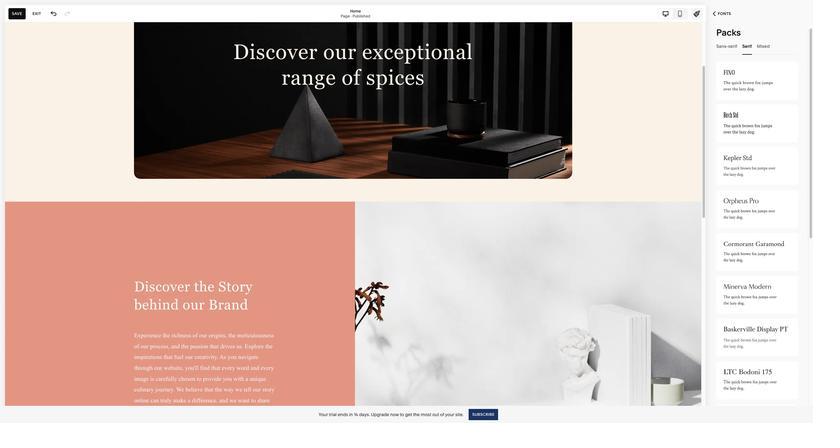 Task type: locate. For each thing, give the bounding box(es) containing it.
cormorant garamond
[[724, 240, 785, 249]]

std right kepler
[[744, 154, 753, 163]]

fonts button
[[707, 7, 739, 21]]

baskerville
[[724, 326, 756, 335]]

std for kepler std
[[744, 154, 753, 163]]

the down fino
[[724, 80, 731, 86]]

0 vertical spatial std
[[734, 112, 739, 120]]

3 the from the top
[[724, 166, 731, 171]]

baskerville display pt
[[724, 326, 789, 335]]

the down kepler
[[724, 173, 729, 177]]

the down orpheus at the top right
[[724, 209, 731, 214]]

lazy
[[740, 86, 747, 92], [740, 129, 747, 135], [730, 173, 737, 177], [730, 215, 736, 221], [730, 258, 736, 264], [731, 301, 737, 306], [730, 344, 737, 349], [730, 386, 737, 393]]

save button
[[8, 8, 26, 19]]

the down orpheus at the top right
[[724, 215, 729, 221]]

the down fino
[[733, 86, 739, 92]]

7 the from the top
[[724, 338, 731, 343]]

the quick brown fox jumps over the lazy dog. for baskerville
[[724, 338, 777, 349]]

subscribe button
[[469, 410, 498, 421]]

minerva modern
[[724, 283, 772, 291]]

the down ltc
[[724, 380, 731, 387]]

pt
[[780, 326, 789, 335]]

std right birch
[[734, 112, 739, 120]]

the quick brown fox jumps over the lazy dog. down cormorant garamond
[[724, 252, 776, 264]]

1 horizontal spatial tab list
[[717, 38, 799, 55]]

the inside ltc bodoni 175 the quick brown fox jumps over the lazy dog.
[[724, 380, 731, 387]]

fox inside the 'orpheus pro the quick brown fox jumps over the lazy dog.'
[[753, 209, 757, 214]]

0 horizontal spatial std
[[734, 112, 739, 120]]

tab list
[[659, 9, 688, 19], [717, 38, 799, 55]]

display
[[758, 326, 779, 335]]

6 the from the top
[[724, 295, 731, 300]]

fino the quick brown fox jumps over the lazy dog.
[[724, 69, 774, 92]]

birch std
[[724, 112, 739, 120]]

0 horizontal spatial tab list
[[659, 9, 688, 19]]

bodoni
[[739, 369, 761, 377]]

the quick brown fox jumps over the lazy dog. for kepler
[[724, 166, 776, 177]]

brown inside the 'orpheus pro the quick brown fox jumps over the lazy dog.'
[[741, 209, 752, 214]]

garamond
[[756, 240, 785, 249]]

quick down orpheus at the top right
[[732, 209, 740, 214]]

brown
[[743, 80, 755, 86], [743, 123, 754, 129], [741, 166, 752, 171], [741, 209, 752, 214], [741, 252, 752, 257], [742, 295, 752, 300], [741, 338, 752, 343], [742, 380, 752, 387]]

quick down cormorant
[[732, 252, 740, 257]]

dog.
[[748, 86, 755, 92], [748, 129, 756, 135], [738, 173, 745, 177], [737, 215, 744, 221], [737, 258, 744, 264], [738, 301, 745, 306], [738, 344, 745, 349], [738, 386, 745, 393]]

the quick brown fox jumps over the lazy dog.
[[724, 123, 773, 135], [724, 166, 776, 177], [724, 252, 776, 264], [724, 295, 777, 306], [724, 338, 777, 349]]

1 the from the top
[[724, 80, 731, 86]]

the
[[733, 86, 739, 92], [733, 129, 739, 135], [724, 173, 729, 177], [724, 215, 729, 221], [724, 258, 729, 264], [724, 301, 730, 306], [724, 344, 729, 349], [724, 386, 729, 393], [413, 413, 420, 418]]

quick down ltc
[[732, 380, 741, 387]]

sans-serif button
[[717, 38, 738, 55]]

the down birch
[[724, 123, 731, 129]]

the
[[724, 80, 731, 86], [724, 123, 731, 129], [724, 166, 731, 171], [724, 209, 731, 214], [724, 252, 731, 257], [724, 295, 731, 300], [724, 338, 731, 343], [724, 380, 731, 387]]

lazy inside ltc bodoni 175 the quick brown fox jumps over the lazy dog.
[[730, 386, 737, 393]]

5 the quick brown fox jumps over the lazy dog. from the top
[[724, 338, 777, 349]]

the down cormorant
[[724, 252, 731, 257]]

fox
[[756, 80, 762, 86], [755, 123, 761, 129], [753, 166, 757, 171], [753, 209, 757, 214], [753, 252, 757, 257], [753, 295, 758, 300], [753, 338, 758, 343], [753, 380, 758, 387]]

fonts
[[719, 11, 732, 16]]

save
[[12, 11, 22, 16]]

subscribe
[[473, 413, 495, 418]]

jumps
[[763, 80, 774, 86], [762, 123, 773, 129], [758, 166, 768, 171], [758, 209, 768, 214], [758, 252, 768, 257], [759, 295, 769, 300], [759, 338, 769, 343], [760, 380, 769, 387]]

the quick brown fox jumps over the lazy dog. for cormorant
[[724, 252, 776, 264]]

quick down minerva
[[732, 295, 741, 300]]

quick
[[732, 80, 742, 86], [732, 123, 742, 129], [731, 166, 740, 171], [732, 209, 740, 214], [732, 252, 740, 257], [732, 295, 741, 300], [732, 338, 740, 343], [732, 380, 741, 387]]

the down baskerville
[[724, 338, 731, 343]]

4 the quick brown fox jumps over the lazy dog. from the top
[[724, 295, 777, 306]]

the down minerva
[[724, 295, 731, 300]]

1 the quick brown fox jumps over the lazy dog. from the top
[[724, 123, 773, 135]]

quick down fino
[[732, 80, 742, 86]]

ltc bodoni 175 the quick brown fox jumps over the lazy dog.
[[724, 369, 777, 393]]

brown inside ltc bodoni 175 the quick brown fox jumps over the lazy dog.
[[742, 380, 752, 387]]

·
[[351, 14, 352, 18]]

the down ltc
[[724, 386, 729, 393]]

std
[[734, 112, 739, 120], [744, 154, 753, 163]]

the down kepler
[[724, 166, 731, 171]]

site.
[[456, 413, 464, 418]]

lazy inside the 'orpheus pro the quick brown fox jumps over the lazy dog.'
[[730, 215, 736, 221]]

fino
[[724, 69, 736, 77]]

the quick brown fox jumps over the lazy dog. down the kepler std
[[724, 166, 776, 177]]

the inside ltc bodoni 175 the quick brown fox jumps over the lazy dog.
[[724, 386, 729, 393]]

4 the from the top
[[724, 209, 731, 214]]

1 vertical spatial std
[[744, 154, 753, 163]]

quick down the kepler std
[[731, 166, 740, 171]]

the down baskerville
[[724, 344, 729, 349]]

ends
[[338, 413, 348, 418]]

over
[[724, 86, 732, 92], [724, 129, 732, 135], [769, 166, 776, 171], [769, 209, 776, 214], [769, 252, 776, 257], [770, 295, 777, 300], [770, 338, 777, 343], [770, 380, 777, 387]]

get
[[406, 413, 412, 418]]

the quick brown fox jumps over the lazy dog. down "birch std"
[[724, 123, 773, 135]]

published
[[353, 14, 371, 18]]

quick inside the 'orpheus pro the quick brown fox jumps over the lazy dog.'
[[732, 209, 740, 214]]

jumps inside the 'orpheus pro the quick brown fox jumps over the lazy dog.'
[[758, 209, 768, 214]]

2 the quick brown fox jumps over the lazy dog. from the top
[[724, 166, 776, 177]]

1 horizontal spatial std
[[744, 154, 753, 163]]

14
[[354, 413, 358, 418]]

over inside fino the quick brown fox jumps over the lazy dog.
[[724, 86, 732, 92]]

1 vertical spatial tab list
[[717, 38, 799, 55]]

std for birch std
[[734, 112, 739, 120]]

8 the from the top
[[724, 380, 731, 387]]

the quick brown fox jumps over the lazy dog. down baskerville display pt
[[724, 338, 777, 349]]

3 the quick brown fox jumps over the lazy dog. from the top
[[724, 252, 776, 264]]

cormorant
[[724, 240, 755, 249]]

quick inside fino the quick brown fox jumps over the lazy dog.
[[732, 80, 742, 86]]

days.
[[359, 413, 370, 418]]

lazy inside fino the quick brown fox jumps over the lazy dog.
[[740, 86, 747, 92]]

the quick brown fox jumps over the lazy dog. down the "minerva modern"
[[724, 295, 777, 306]]



Task type: vqa. For each thing, say whether or not it's contained in the screenshot.
'Weight'
no



Task type: describe. For each thing, give the bounding box(es) containing it.
your trial ends in 14 days. upgrade now to get the most out of your site.
[[319, 413, 464, 418]]

dog. inside ltc bodoni 175 the quick brown fox jumps over the lazy dog.
[[738, 386, 745, 393]]

in
[[349, 413, 353, 418]]

sans-
[[717, 43, 729, 49]]

the inside the 'orpheus pro the quick brown fox jumps over the lazy dog.'
[[724, 209, 731, 214]]

home page · published
[[341, 9, 371, 18]]

mixed
[[758, 43, 770, 49]]

of
[[441, 413, 445, 418]]

page
[[341, 14, 350, 18]]

the inside fino the quick brown fox jumps over the lazy dog.
[[724, 80, 731, 86]]

the quick brown fox jumps over the lazy dog. for birch
[[724, 123, 773, 135]]

kepler
[[724, 154, 742, 163]]

upgrade
[[371, 413, 390, 418]]

modern
[[749, 283, 772, 291]]

the down minerva
[[724, 301, 730, 306]]

quick down baskerville
[[732, 338, 740, 343]]

home
[[350, 9, 361, 13]]

to
[[400, 413, 405, 418]]

the right 'get'
[[413, 413, 420, 418]]

2 the from the top
[[724, 123, 731, 129]]

jumps inside ltc bodoni 175 the quick brown fox jumps over the lazy dog.
[[760, 380, 769, 387]]

brown inside fino the quick brown fox jumps over the lazy dog.
[[743, 80, 755, 86]]

orpheus
[[724, 196, 748, 207]]

0 vertical spatial tab list
[[659, 9, 688, 19]]

sans-serif
[[717, 43, 738, 49]]

tab list containing sans-serif
[[717, 38, 799, 55]]

ltc
[[724, 369, 738, 377]]

pro
[[750, 196, 759, 207]]

trial
[[329, 413, 337, 418]]

out
[[433, 413, 440, 418]]

fox inside ltc bodoni 175 the quick brown fox jumps over the lazy dog.
[[753, 380, 758, 387]]

kepler std
[[724, 154, 753, 163]]

175
[[763, 369, 773, 377]]

quick down "birch std"
[[732, 123, 742, 129]]

5 the from the top
[[724, 252, 731, 257]]

the quick brown fox jumps over the lazy dog. for minerva
[[724, 295, 777, 306]]

the down cormorant
[[724, 258, 729, 264]]

serif button
[[743, 38, 753, 55]]

dog. inside the 'orpheus pro the quick brown fox jumps over the lazy dog.'
[[737, 215, 744, 221]]

over inside ltc bodoni 175 the quick brown fox jumps over the lazy dog.
[[770, 380, 777, 387]]

the down "birch std"
[[733, 129, 739, 135]]

serif
[[743, 43, 753, 49]]

quick inside ltc bodoni 175 the quick brown fox jumps over the lazy dog.
[[732, 380, 741, 387]]

most
[[421, 413, 432, 418]]

the inside the 'orpheus pro the quick brown fox jumps over the lazy dog.'
[[724, 215, 729, 221]]

dog. inside fino the quick brown fox jumps over the lazy dog.
[[748, 86, 755, 92]]

exit button
[[29, 8, 45, 19]]

minerva
[[724, 283, 748, 291]]

your
[[319, 413, 328, 418]]

your
[[446, 413, 455, 418]]

serif
[[729, 43, 738, 49]]

over inside the 'orpheus pro the quick brown fox jumps over the lazy dog.'
[[769, 209, 776, 214]]

packs
[[717, 27, 742, 38]]

exit
[[33, 11, 41, 16]]

the inside fino the quick brown fox jumps over the lazy dog.
[[733, 86, 739, 92]]

mixed button
[[758, 38, 770, 55]]

birch
[[724, 112, 733, 120]]

fox inside fino the quick brown fox jumps over the lazy dog.
[[756, 80, 762, 86]]

jumps inside fino the quick brown fox jumps over the lazy dog.
[[763, 80, 774, 86]]

orpheus pro the quick brown fox jumps over the lazy dog.
[[724, 196, 776, 221]]

now
[[391, 413, 399, 418]]



